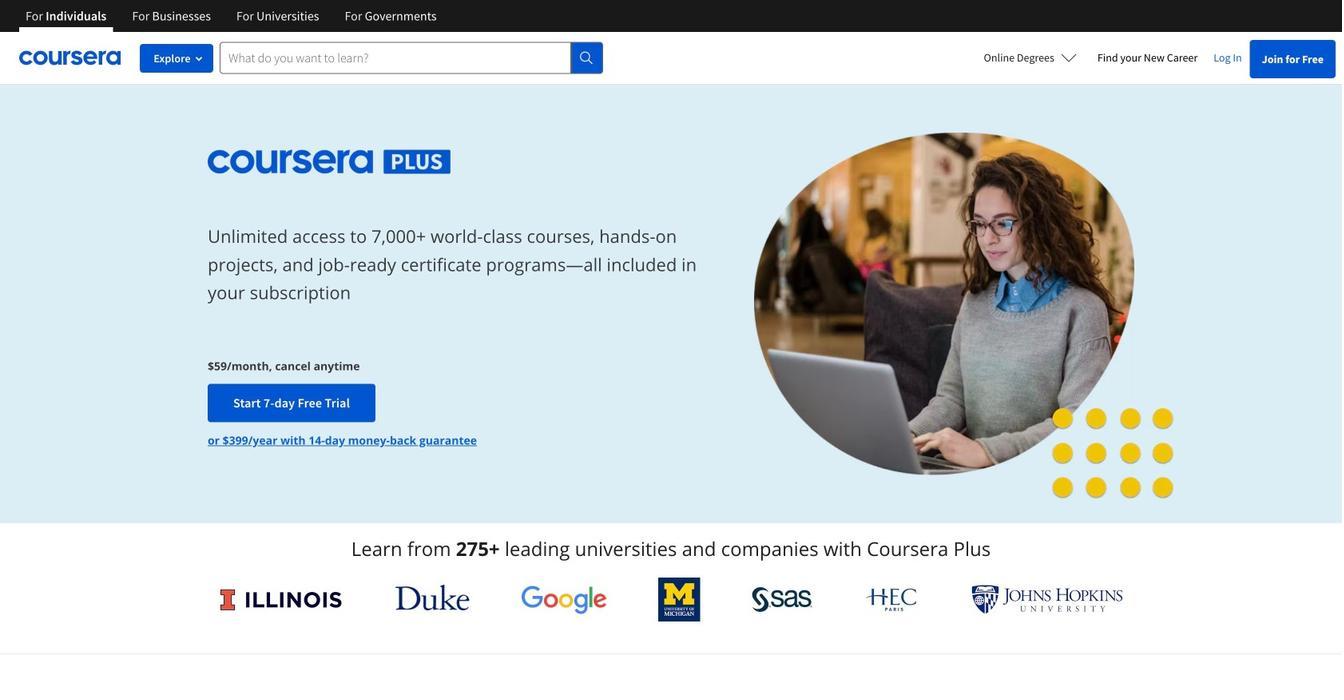 Task type: describe. For each thing, give the bounding box(es) containing it.
coursera plus image
[[208, 150, 451, 174]]

sas image
[[752, 587, 813, 612]]

university of illinois at urbana-champaign image
[[219, 587, 344, 612]]



Task type: vqa. For each thing, say whether or not it's contained in the screenshot.
topmost Front-
no



Task type: locate. For each thing, give the bounding box(es) containing it.
None search field
[[220, 42, 603, 74]]

coursera image
[[19, 45, 121, 70]]

google image
[[521, 585, 607, 614]]

duke university image
[[395, 585, 469, 610]]

johns hopkins university image
[[971, 585, 1123, 614]]

banner navigation
[[13, 0, 449, 32]]

hec paris image
[[864, 583, 920, 616]]

university of michigan image
[[658, 578, 700, 622]]

What do you want to learn? text field
[[220, 42, 571, 74]]



